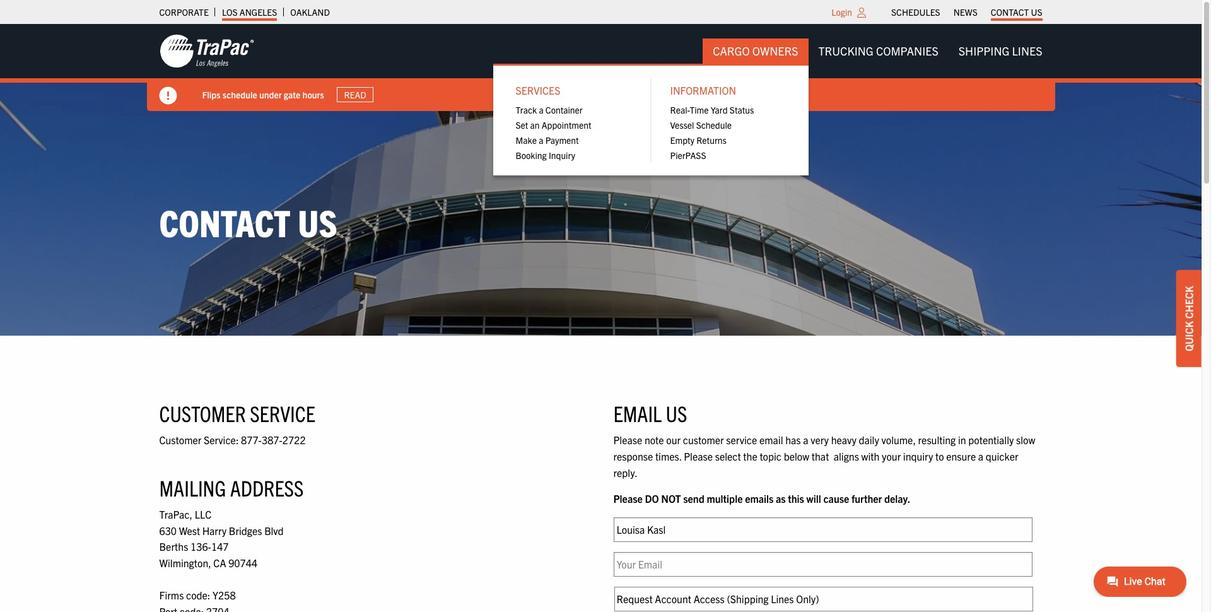 Task type: locate. For each thing, give the bounding box(es) containing it.
2 vertical spatial please
[[614, 492, 643, 505]]

corporate link
[[159, 3, 209, 21]]

0 horizontal spatial us
[[298, 199, 337, 245]]

us
[[1032, 6, 1043, 18], [298, 199, 337, 245], [666, 400, 688, 427]]

services menu item
[[506, 78, 642, 163]]

trucking
[[819, 44, 874, 58]]

menu containing track a container
[[506, 103, 642, 163]]

1 vertical spatial menu bar
[[493, 38, 1053, 175]]

shipping lines
[[959, 44, 1043, 58]]

booking inquiry link
[[506, 148, 642, 163]]

please down customer
[[684, 450, 713, 463]]

90744
[[229, 557, 258, 569]]

harry
[[202, 524, 227, 537]]

2 customer from the top
[[159, 434, 202, 446]]

1 customer from the top
[[159, 400, 246, 427]]

147
[[211, 541, 229, 553]]

topic
[[760, 450, 782, 463]]

menu bar containing cargo owners
[[493, 38, 1053, 175]]

appointment
[[542, 119, 592, 131]]

menu containing real-time yard status
[[661, 103, 796, 163]]

under
[[259, 89, 282, 100]]

daily
[[859, 434, 880, 446]]

a down 'potentially'
[[979, 450, 984, 463]]

services link
[[506, 78, 642, 103]]

1 vertical spatial contact
[[159, 199, 291, 245]]

quicker
[[986, 450, 1019, 463]]

reply.
[[614, 466, 638, 479]]

returns
[[697, 134, 727, 146]]

menu bar
[[885, 3, 1050, 21], [493, 38, 1053, 175]]

please for our
[[614, 434, 643, 446]]

1 horizontal spatial us
[[666, 400, 688, 427]]

1 vertical spatial please
[[684, 450, 713, 463]]

information menu item
[[661, 78, 796, 163]]

menu
[[493, 64, 809, 175], [506, 103, 642, 163], [661, 103, 796, 163]]

0 vertical spatial contact us
[[991, 6, 1043, 18]]

y258
[[213, 589, 236, 602]]

real-time yard status link
[[661, 103, 796, 118]]

select
[[716, 450, 741, 463]]

bridges
[[229, 524, 262, 537]]

contact
[[991, 6, 1030, 18], [159, 199, 291, 245]]

times.
[[656, 450, 682, 463]]

llc
[[195, 508, 212, 521]]

track a container link
[[506, 103, 642, 118]]

a
[[539, 104, 544, 116], [539, 134, 544, 146], [804, 434, 809, 446], [979, 450, 984, 463]]

potentially
[[969, 434, 1015, 446]]

0 vertical spatial contact
[[991, 6, 1030, 18]]

please note our customer service email has a very heavy daily volume, resulting in potentially slow response times. please select the topic below that  aligns with your inquiry to ensure a quicker reply.
[[614, 434, 1036, 479]]

ca
[[214, 557, 226, 569]]

schedule
[[223, 89, 257, 100]]

contact inside menu bar
[[991, 6, 1030, 18]]

a right track
[[539, 104, 544, 116]]

please do not send multiple emails as this will cause further delay.
[[614, 492, 911, 505]]

do
[[645, 492, 659, 505]]

address
[[230, 474, 304, 501]]

has
[[786, 434, 801, 446]]

service:
[[204, 434, 239, 446]]

contact us
[[991, 6, 1043, 18], [159, 199, 337, 245]]

emails
[[746, 492, 774, 505]]

customer for customer service
[[159, 400, 246, 427]]

oakland
[[291, 6, 330, 18]]

mailing
[[159, 474, 226, 501]]

firms
[[159, 589, 184, 602]]

customer up service:
[[159, 400, 246, 427]]

news
[[954, 6, 978, 18]]

cause
[[824, 492, 850, 505]]

Your Email text field
[[614, 552, 1033, 577]]

read
[[344, 89, 367, 100]]

customer
[[159, 400, 246, 427], [159, 434, 202, 446]]

payment
[[546, 134, 579, 146]]

menu for services
[[506, 103, 642, 163]]

an
[[531, 119, 540, 131]]

customer service
[[159, 400, 316, 427]]

schedules link
[[892, 3, 941, 21]]

customer service: 877-387-2722
[[159, 434, 306, 446]]

schedules
[[892, 6, 941, 18]]

1 horizontal spatial contact
[[991, 6, 1030, 18]]

2722
[[283, 434, 306, 446]]

please up response
[[614, 434, 643, 446]]

cargo
[[713, 44, 750, 58]]

0 vertical spatial please
[[614, 434, 643, 446]]

menu containing services
[[493, 64, 809, 175]]

2 horizontal spatial us
[[1032, 6, 1043, 18]]

1 vertical spatial contact us
[[159, 199, 337, 245]]

please
[[614, 434, 643, 446], [684, 450, 713, 463], [614, 492, 643, 505]]

service
[[250, 400, 316, 427]]

please left do
[[614, 492, 643, 505]]

shipping lines link
[[949, 38, 1053, 64]]

delay.
[[885, 492, 911, 505]]

light image
[[858, 8, 867, 18]]

customer left service:
[[159, 434, 202, 446]]

empty returns link
[[661, 133, 796, 148]]

news link
[[954, 3, 978, 21]]

angeles
[[240, 6, 277, 18]]

0 vertical spatial menu bar
[[885, 3, 1050, 21]]

menu bar containing schedules
[[885, 3, 1050, 21]]

los angeles link
[[222, 3, 277, 21]]

cargo owners
[[713, 44, 799, 58]]

menu for information
[[661, 103, 796, 163]]

1 horizontal spatial contact us
[[991, 6, 1043, 18]]

0 vertical spatial us
[[1032, 6, 1043, 18]]

make
[[516, 134, 537, 146]]

west
[[179, 524, 200, 537]]

0 vertical spatial customer
[[159, 400, 246, 427]]

real-
[[671, 104, 690, 116]]

will
[[807, 492, 822, 505]]

cargo owners menu item
[[493, 38, 809, 175]]

1 vertical spatial customer
[[159, 434, 202, 446]]

banner
[[0, 24, 1212, 175]]

mailing address
[[159, 474, 304, 501]]

in
[[959, 434, 967, 446]]

customer
[[683, 434, 724, 446]]



Task type: vqa. For each thing, say whether or not it's contained in the screenshot.
reply.
yes



Task type: describe. For each thing, give the bounding box(es) containing it.
gate
[[284, 89, 301, 100]]

corporate
[[159, 6, 209, 18]]

trapac,
[[159, 508, 192, 521]]

contact us link
[[991, 3, 1043, 21]]

0 horizontal spatial contact us
[[159, 199, 337, 245]]

below
[[784, 450, 810, 463]]

as
[[776, 492, 786, 505]]

387-
[[262, 434, 283, 446]]

hours
[[303, 89, 324, 100]]

response
[[614, 450, 653, 463]]

code:
[[186, 589, 210, 602]]

customer for customer service: 877-387-2722
[[159, 434, 202, 446]]

empty
[[671, 134, 695, 146]]

booking
[[516, 149, 547, 161]]

this
[[788, 492, 805, 505]]

0 horizontal spatial contact
[[159, 199, 291, 245]]

set an appointment link
[[506, 118, 642, 133]]

please for not
[[614, 492, 643, 505]]

resulting
[[919, 434, 956, 446]]

oakland link
[[291, 3, 330, 21]]

track
[[516, 104, 537, 116]]

the
[[744, 450, 758, 463]]

inquiry
[[549, 149, 576, 161]]

ensure
[[947, 450, 977, 463]]

630
[[159, 524, 177, 537]]

that
[[812, 450, 830, 463]]

flips
[[202, 89, 221, 100]]

heavy
[[832, 434, 857, 446]]

lines
[[1013, 44, 1043, 58]]

slow
[[1017, 434, 1036, 446]]

menu for cargo owners
[[493, 64, 809, 175]]

not
[[662, 492, 681, 505]]

flips schedule under gate hours
[[202, 89, 324, 100]]

solid image
[[159, 87, 177, 105]]

Your Name text field
[[614, 517, 1033, 542]]

very
[[811, 434, 829, 446]]

schedule
[[697, 119, 732, 131]]

trucking companies
[[819, 44, 939, 58]]

status
[[730, 104, 754, 116]]

further
[[852, 492, 883, 505]]

berths
[[159, 541, 188, 553]]

yard
[[711, 104, 728, 116]]

menu bar inside banner
[[493, 38, 1053, 175]]

a right make
[[539, 134, 544, 146]]

service
[[727, 434, 758, 446]]

companies
[[877, 44, 939, 58]]

email
[[760, 434, 784, 446]]

los
[[222, 6, 238, 18]]

your
[[882, 450, 901, 463]]

cargo owners link
[[703, 38, 809, 64]]

wilmington,
[[159, 557, 211, 569]]

to
[[936, 450, 945, 463]]

1 vertical spatial us
[[298, 199, 337, 245]]

a right has
[[804, 434, 809, 446]]

quick check
[[1184, 286, 1196, 351]]

shipping
[[959, 44, 1010, 58]]

email us
[[614, 400, 688, 427]]

banner containing cargo owners
[[0, 24, 1212, 175]]

container
[[546, 104, 583, 116]]

blvd
[[265, 524, 284, 537]]

multiple
[[707, 492, 743, 505]]

our
[[667, 434, 681, 446]]

trucking companies link
[[809, 38, 949, 64]]

2 vertical spatial us
[[666, 400, 688, 427]]

contact us inside menu bar
[[991, 6, 1043, 18]]

los angeles image
[[159, 33, 254, 69]]

read link
[[337, 87, 374, 102]]

los angeles
[[222, 6, 277, 18]]

services
[[516, 84, 561, 97]]

vessel
[[671, 119, 695, 131]]

pierpass link
[[661, 148, 796, 163]]

us inside menu bar
[[1032, 6, 1043, 18]]

quick
[[1184, 321, 1196, 351]]

check
[[1184, 286, 1196, 319]]

owners
[[753, 44, 799, 58]]

vessel schedule link
[[661, 118, 796, 133]]

make a payment link
[[506, 133, 642, 148]]

with
[[862, 450, 880, 463]]

send
[[684, 492, 705, 505]]

login
[[832, 6, 853, 18]]

136-
[[191, 541, 211, 553]]

volume,
[[882, 434, 916, 446]]

time
[[690, 104, 709, 116]]

trapac, llc 630 west harry bridges blvd berths 136-147 wilmington, ca 90744
[[159, 508, 284, 569]]

firms code:  y258
[[159, 589, 236, 602]]

track a container set an appointment make a payment booking inquiry
[[516, 104, 592, 161]]

information link
[[661, 78, 796, 103]]



